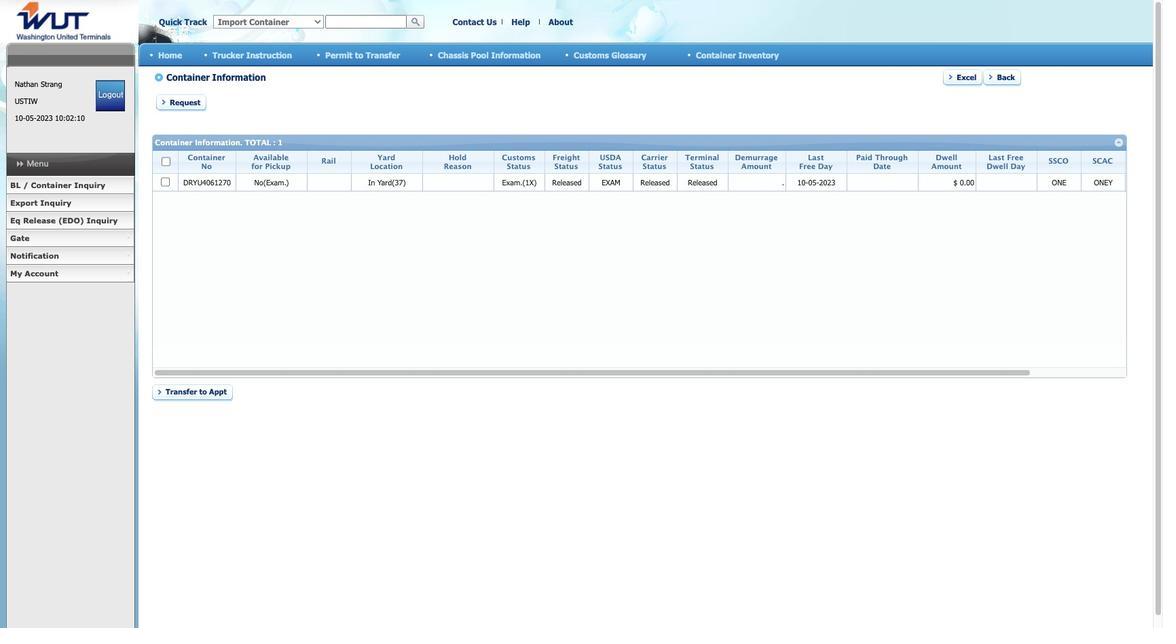 Task type: describe. For each thing, give the bounding box(es) containing it.
05-
[[26, 113, 36, 122]]

release
[[23, 216, 56, 225]]

about link
[[549, 17, 573, 26]]

us
[[486, 17, 497, 26]]

to
[[355, 50, 363, 59]]

eq release (edo) inquiry link
[[6, 212, 134, 229]]

0 vertical spatial container
[[696, 50, 736, 59]]

contact us link
[[452, 17, 497, 26]]

my account link
[[6, 265, 134, 282]]

trucker
[[213, 50, 244, 59]]

10-
[[15, 113, 26, 122]]

home
[[158, 50, 182, 59]]

quick
[[159, 17, 182, 26]]

inquiry for container
[[74, 181, 105, 189]]

2023
[[36, 113, 53, 122]]

glossary
[[611, 50, 646, 59]]

chassis
[[438, 50, 469, 59]]

/
[[23, 181, 28, 189]]

trucker instruction
[[213, 50, 292, 59]]

gate
[[10, 234, 30, 242]]

nathan
[[15, 79, 38, 88]]

login image
[[96, 80, 125, 111]]

container inventory
[[696, 50, 779, 59]]

permit
[[325, 50, 353, 59]]

inquiry inside export inquiry "link"
[[40, 198, 71, 207]]

export inquiry link
[[6, 194, 134, 212]]

my account
[[10, 269, 58, 278]]

eq release (edo) inquiry
[[10, 216, 118, 225]]

strang
[[41, 79, 62, 88]]

bl / container inquiry
[[10, 181, 105, 189]]

0 horizontal spatial container
[[31, 181, 72, 189]]



Task type: locate. For each thing, give the bounding box(es) containing it.
about
[[549, 17, 573, 26]]

inquiry inside bl / container inquiry link
[[74, 181, 105, 189]]

contact us
[[452, 17, 497, 26]]

inquiry inside eq release (edo) inquiry link
[[87, 216, 118, 225]]

1 vertical spatial inquiry
[[40, 198, 71, 207]]

information
[[491, 50, 541, 59]]

0 vertical spatial inquiry
[[74, 181, 105, 189]]

bl
[[10, 181, 21, 189]]

container up the export inquiry
[[31, 181, 72, 189]]

quick track
[[159, 17, 207, 26]]

inquiry up export inquiry "link" at the top of the page
[[74, 181, 105, 189]]

notification
[[10, 251, 59, 260]]

customs glossary
[[574, 50, 646, 59]]

my
[[10, 269, 22, 278]]

contact
[[452, 17, 484, 26]]

eq
[[10, 216, 21, 225]]

ustiw
[[15, 96, 38, 105]]

permit to transfer
[[325, 50, 400, 59]]

notification link
[[6, 247, 134, 265]]

transfer
[[366, 50, 400, 59]]

account
[[25, 269, 58, 278]]

bl / container inquiry link
[[6, 177, 134, 194]]

(edo)
[[58, 216, 84, 225]]

container left inventory
[[696, 50, 736, 59]]

chassis pool information
[[438, 50, 541, 59]]

nathan strang
[[15, 79, 62, 88]]

10-05-2023 10:02:10
[[15, 113, 85, 122]]

track
[[184, 17, 207, 26]]

inventory
[[738, 50, 779, 59]]

inquiry right (edo)
[[87, 216, 118, 225]]

1 horizontal spatial container
[[696, 50, 736, 59]]

2 vertical spatial inquiry
[[87, 216, 118, 225]]

inquiry for (edo)
[[87, 216, 118, 225]]

10:02:10
[[55, 113, 85, 122]]

customs
[[574, 50, 609, 59]]

pool
[[471, 50, 489, 59]]

help
[[511, 17, 530, 26]]

help link
[[511, 17, 530, 26]]

inquiry
[[74, 181, 105, 189], [40, 198, 71, 207], [87, 216, 118, 225]]

None text field
[[325, 15, 407, 29]]

inquiry down bl / container inquiry
[[40, 198, 71, 207]]

export
[[10, 198, 38, 207]]

1 vertical spatial container
[[31, 181, 72, 189]]

export inquiry
[[10, 198, 71, 207]]

container
[[696, 50, 736, 59], [31, 181, 72, 189]]

gate link
[[6, 229, 134, 247]]

instruction
[[246, 50, 292, 59]]



Task type: vqa. For each thing, say whether or not it's contained in the screenshot.
"Export Inquiry" link
yes



